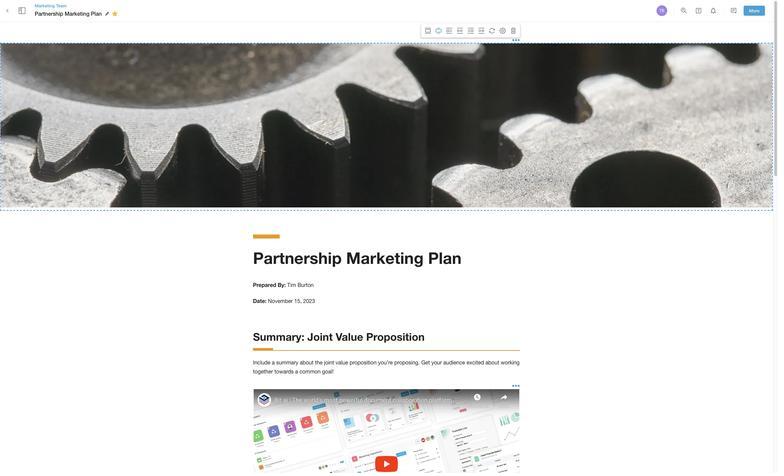 Task type: locate. For each thing, give the bounding box(es) containing it.
remove favorite image
[[111, 10, 119, 18]]

proposing.
[[395, 360, 420, 366]]

joint
[[324, 360, 335, 366]]

0 vertical spatial plan
[[91, 10, 102, 17]]

0 horizontal spatial marketing
[[35, 3, 55, 8]]

2 horizontal spatial marketing
[[347, 248, 424, 267]]

0 horizontal spatial partnership marketing plan
[[35, 10, 102, 17]]

include a summary about the joint value proposition you're proposing. get your audience excited about working together towards a common goal!
[[253, 360, 522, 374]]

1 vertical spatial marketing
[[65, 10, 90, 17]]

1 vertical spatial a
[[295, 368, 298, 374]]

a right include
[[272, 360, 275, 366]]

0 horizontal spatial plan
[[91, 10, 102, 17]]

1 horizontal spatial about
[[486, 360, 500, 366]]

your
[[432, 360, 442, 366]]

value
[[336, 330, 364, 343]]

0 horizontal spatial about
[[300, 360, 314, 366]]

partnership
[[35, 10, 63, 17], [253, 248, 342, 267]]

a
[[272, 360, 275, 366], [295, 368, 298, 374]]

proposition
[[350, 360, 377, 366]]

value
[[336, 360, 349, 366]]

plan
[[91, 10, 102, 17], [429, 248, 462, 267]]

marketing inside marketing team link
[[35, 3, 55, 8]]

1 about from the left
[[300, 360, 314, 366]]

you're
[[378, 360, 393, 366]]

partnership marketing plan
[[35, 10, 102, 17], [253, 248, 462, 267]]

1 horizontal spatial partnership marketing plan
[[253, 248, 462, 267]]

get
[[422, 360, 430, 366]]

2023
[[303, 298, 315, 304]]

a right "towards"
[[295, 368, 298, 374]]

0 vertical spatial a
[[272, 360, 275, 366]]

about up common
[[300, 360, 314, 366]]

tim
[[288, 282, 296, 288]]

about right excited
[[486, 360, 500, 366]]

0 vertical spatial partnership marketing plan
[[35, 10, 102, 17]]

0 vertical spatial partnership
[[35, 10, 63, 17]]

goal!
[[322, 368, 334, 374]]

2 vertical spatial marketing
[[347, 248, 424, 267]]

summary
[[277, 360, 299, 366]]

1 vertical spatial plan
[[429, 248, 462, 267]]

0 horizontal spatial a
[[272, 360, 275, 366]]

partnership up tim
[[253, 248, 342, 267]]

1 vertical spatial partnership
[[253, 248, 342, 267]]

include
[[253, 360, 271, 366]]

about
[[300, 360, 314, 366], [486, 360, 500, 366]]

proposition
[[367, 330, 425, 343]]

1 horizontal spatial marketing
[[65, 10, 90, 17]]

marketing
[[35, 3, 55, 8], [65, 10, 90, 17], [347, 248, 424, 267]]

2 about from the left
[[486, 360, 500, 366]]

excited
[[467, 360, 485, 366]]

partnership down marketing team
[[35, 10, 63, 17]]

0 vertical spatial marketing
[[35, 3, 55, 8]]

working
[[501, 360, 520, 366]]



Task type: vqa. For each thing, say whether or not it's contained in the screenshot.
bottommost Favorite Image
no



Task type: describe. For each thing, give the bounding box(es) containing it.
burton
[[298, 282, 314, 288]]

0 horizontal spatial partnership
[[35, 10, 63, 17]]

by:
[[278, 282, 286, 288]]

date:
[[253, 298, 267, 304]]

prepared
[[253, 282, 277, 288]]

team
[[56, 3, 67, 8]]

prepared by: tim burton
[[253, 282, 314, 288]]

1 horizontal spatial partnership
[[253, 248, 342, 267]]

1 horizontal spatial plan
[[429, 248, 462, 267]]

towards
[[275, 368, 294, 374]]

1 horizontal spatial a
[[295, 368, 298, 374]]

together
[[253, 368, 273, 374]]

1 vertical spatial partnership marketing plan
[[253, 248, 462, 267]]

tb
[[660, 8, 665, 13]]

summary:
[[253, 330, 305, 343]]

summary: joint value proposition
[[253, 330, 425, 343]]

more button
[[744, 6, 766, 16]]

more
[[750, 8, 760, 13]]

15,
[[295, 298, 302, 304]]

tb button
[[656, 4, 669, 17]]

common
[[300, 368, 321, 374]]

marketing team link
[[35, 3, 120, 9]]

marketing team
[[35, 3, 67, 8]]

date: november 15, 2023
[[253, 298, 315, 304]]

november
[[268, 298, 293, 304]]

the
[[315, 360, 323, 366]]

audience
[[444, 360, 466, 366]]

joint
[[308, 330, 333, 343]]



